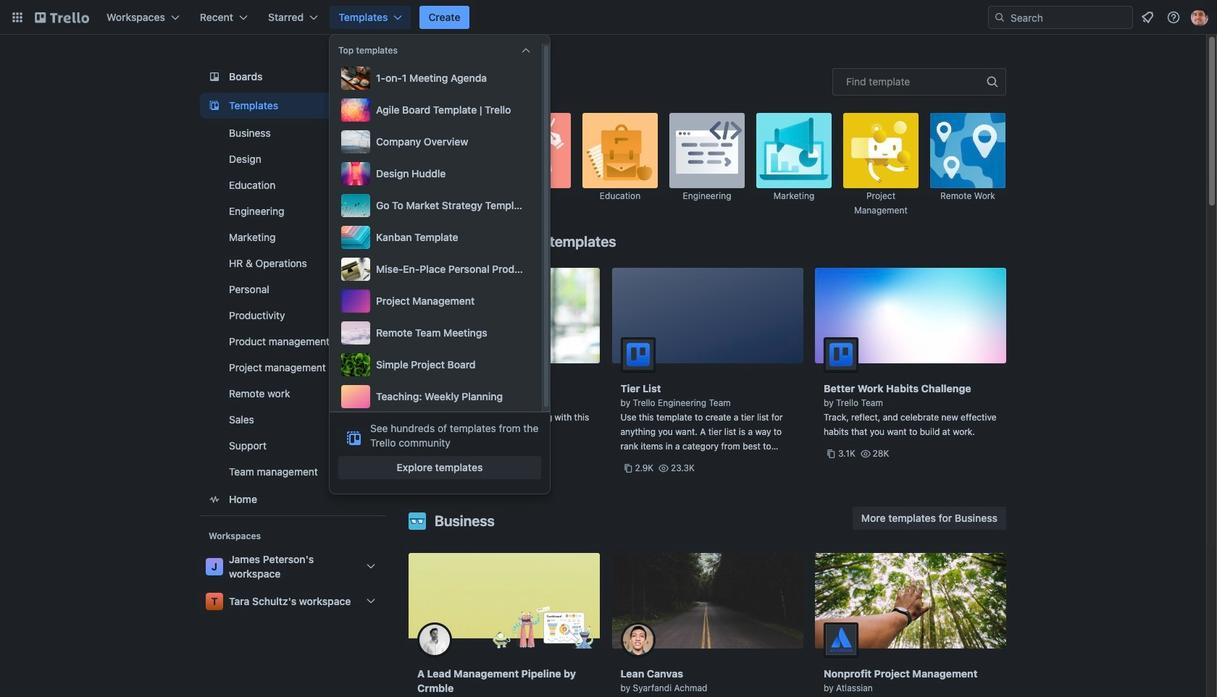Task type: describe. For each thing, give the bounding box(es) containing it.
open information menu image
[[1167, 10, 1181, 25]]

collapse image
[[520, 45, 532, 57]]

home image
[[206, 491, 223, 509]]

james peterson (jamespeterson93) image
[[1191, 9, 1209, 26]]

trello engineering team image
[[621, 338, 655, 372]]

1 business icon image from the top
[[409, 113, 484, 188]]

board image
[[206, 68, 223, 86]]

syarfandi achmad image
[[621, 623, 655, 658]]

0 notifications image
[[1139, 9, 1156, 26]]

project management icon image
[[843, 113, 919, 188]]

toni, founder @ crmble image
[[417, 623, 452, 658]]



Task type: locate. For each thing, give the bounding box(es) containing it.
marketing icon image
[[757, 113, 832, 188]]

back to home image
[[35, 6, 89, 29]]

None field
[[833, 68, 1006, 96]]

design icon image
[[496, 113, 571, 188]]

trello team image
[[417, 338, 452, 372]]

trello team image
[[824, 338, 859, 372]]

business icon image
[[409, 113, 484, 188], [409, 513, 426, 530]]

engineering icon image
[[670, 113, 745, 188]]

1 vertical spatial business icon image
[[409, 513, 426, 530]]

template board image
[[206, 97, 223, 114]]

0 vertical spatial business icon image
[[409, 113, 484, 188]]

primary element
[[0, 0, 1217, 35]]

Search field
[[988, 6, 1133, 29]]

menu
[[338, 64, 533, 412]]

education icon image
[[583, 113, 658, 188]]

2 business icon image from the top
[[409, 513, 426, 530]]

remote work icon image
[[930, 113, 1006, 188]]

search image
[[994, 12, 1006, 23]]

atlassian image
[[824, 623, 859, 658]]



Task type: vqa. For each thing, say whether or not it's contained in the screenshot.
"Your boards with 1 items" element
no



